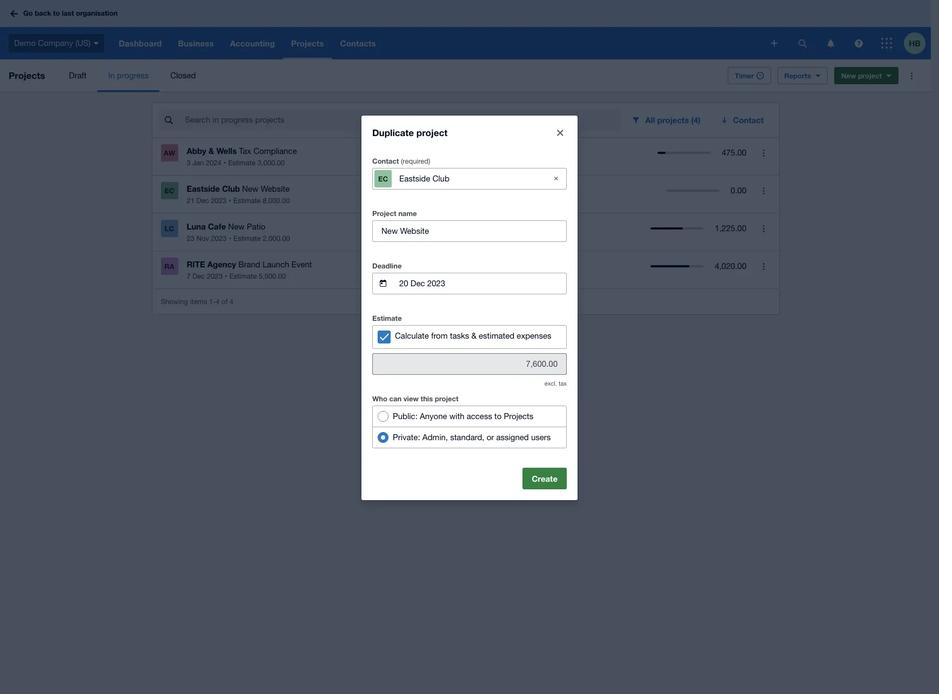Task type: vqa. For each thing, say whether or not it's contained in the screenshot.
Advanced Group
no



Task type: describe. For each thing, give the bounding box(es) containing it.
0.00
[[731, 186, 746, 195]]

Project name field
[[373, 221, 566, 241]]

can
[[389, 394, 402, 403]]

calculate from tasks & estimated expenses
[[395, 331, 551, 340]]

closed link
[[159, 59, 207, 92]]

back
[[35, 9, 51, 17]]

close image
[[557, 129, 564, 136]]

• inside luna cafe new patio 23 nov 2023 • estimate 2,000.00
[[229, 234, 231, 243]]

luna cafe new patio 23 nov 2023 • estimate 2,000.00
[[187, 222, 290, 243]]

excl. tax
[[545, 380, 567, 387]]

calculate
[[395, 331, 429, 340]]

ec inside 'dialog'
[[378, 174, 388, 183]]

last
[[62, 9, 74, 17]]

contact (required)
[[372, 156, 430, 165]]

patio
[[247, 222, 265, 231]]

dec inside rite agency brand launch event 7 dec 2023 • estimate 5,500.00
[[193, 272, 205, 280]]

private:
[[393, 433, 420, 442]]

private: admin, standard, or assigned users
[[393, 433, 551, 442]]

go
[[23, 9, 33, 17]]

tasks
[[450, 331, 469, 340]]

new for luna cafe
[[228, 222, 245, 231]]

demo company (us) button
[[0, 27, 111, 59]]

hb
[[909, 38, 921, 48]]

duplicate
[[372, 127, 414, 138]]

company
[[38, 38, 73, 47]]

new inside popup button
[[841, 71, 856, 80]]

progress
[[117, 71, 149, 80]]

demo
[[14, 38, 36, 47]]

public: anyone with access to projects
[[393, 411, 533, 421]]

launch
[[263, 260, 289, 269]]

all
[[645, 115, 655, 125]]

svg image up reports popup button at the right
[[771, 40, 777, 46]]

duplicate project dialog
[[361, 115, 578, 500]]

jan
[[193, 159, 204, 167]]

8,000.00
[[263, 197, 290, 205]]

rite agency brand launch event 7 dec 2023 • estimate 5,500.00
[[187, 259, 312, 280]]

Find or create a contact field
[[398, 168, 541, 189]]

project for new project
[[858, 71, 882, 80]]

estimated
[[479, 331, 514, 340]]

estimate inside duplicate project 'dialog'
[[372, 314, 402, 322]]

Search in progress projects search field
[[184, 110, 620, 130]]

svg image left hb
[[881, 38, 892, 49]]

2 vertical spatial project
[[435, 394, 459, 403]]

all projects (4)
[[645, 115, 701, 125]]

club
[[222, 184, 240, 193]]

nov
[[196, 234, 209, 243]]

475.00
[[722, 148, 746, 157]]

svg image up the new project
[[854, 39, 863, 47]]

from
[[431, 331, 448, 340]]

closed
[[170, 71, 196, 80]]

tax
[[239, 146, 251, 156]]

project
[[372, 209, 396, 217]]

draft link
[[58, 59, 97, 92]]

draft
[[69, 71, 87, 80]]

lc
[[165, 224, 174, 233]]

public:
[[393, 411, 418, 421]]

& inside duplicate project 'dialog'
[[471, 331, 476, 340]]

21
[[187, 197, 194, 205]]

expenses
[[517, 331, 551, 340]]

1-
[[209, 297, 216, 306]]

estimate inside abby & wells tax compliance 3 jan 2024 • estimate 3,000.00
[[228, 159, 256, 167]]

abby & wells tax compliance 3 jan 2024 • estimate 3,000.00
[[187, 146, 297, 167]]

anyone
[[420, 411, 447, 421]]

projects inside group
[[504, 411, 533, 421]]

2023 inside rite agency brand launch event 7 dec 2023 • estimate 5,500.00
[[207, 272, 223, 280]]

wells
[[216, 146, 237, 156]]

compliance
[[253, 146, 297, 156]]

clear image
[[545, 168, 567, 189]]

eastside
[[187, 184, 220, 193]]

cafe
[[208, 222, 226, 231]]

3
[[187, 159, 191, 167]]

excl.
[[545, 380, 557, 387]]

dec inside the eastside club new website 21 dec 2023 • estimate 8,000.00
[[196, 197, 209, 205]]

2 svg image from the left
[[827, 39, 834, 47]]

• inside the eastside club new website 21 dec 2023 • estimate 8,000.00
[[229, 197, 231, 205]]

in
[[108, 71, 115, 80]]

7
[[187, 272, 191, 280]]

group inside duplicate project 'dialog'
[[372, 405, 567, 448]]

aw
[[164, 149, 175, 157]]

estimate inside luna cafe new patio 23 nov 2023 • estimate 2,000.00
[[233, 234, 261, 243]]

duplicate project
[[372, 127, 447, 138]]

projects
[[657, 115, 689, 125]]



Task type: locate. For each thing, give the bounding box(es) containing it.
• up the agency
[[229, 234, 231, 243]]

4,020.00
[[715, 262, 746, 271]]

admin,
[[422, 433, 448, 442]]

1 horizontal spatial 4
[[230, 297, 233, 306]]

projects down demo
[[9, 70, 45, 81]]

timer
[[735, 71, 754, 80]]

group
[[372, 405, 567, 448]]

1 vertical spatial 2023
[[211, 234, 227, 243]]

estimate inside rite agency brand launch event 7 dec 2023 • estimate 5,500.00
[[229, 272, 257, 280]]

new inside luna cafe new patio 23 nov 2023 • estimate 2,000.00
[[228, 222, 245, 231]]

view
[[403, 394, 419, 403]]

all projects (4) button
[[625, 109, 709, 131]]

timer button
[[728, 67, 771, 84]]

1 horizontal spatial svg image
[[827, 39, 834, 47]]

rite
[[187, 259, 205, 269]]

• down club
[[229, 197, 231, 205]]

1 vertical spatial dec
[[193, 272, 205, 280]]

svg image right (us)
[[93, 42, 99, 45]]

showing
[[161, 297, 188, 306]]

this
[[421, 394, 433, 403]]

contact down duplicate
[[372, 156, 399, 165]]

new inside the eastside club new website 21 dec 2023 • estimate 8,000.00
[[242, 184, 258, 193]]

(us)
[[75, 38, 91, 47]]

organisation
[[76, 9, 118, 17]]

eastside club new website 21 dec 2023 • estimate 8,000.00
[[187, 184, 290, 205]]

& right tasks
[[471, 331, 476, 340]]

dec right 7
[[193, 272, 205, 280]]

contact button
[[713, 109, 772, 131]]

with
[[449, 411, 464, 421]]

hb button
[[904, 27, 931, 59]]

0 vertical spatial ec
[[378, 174, 388, 183]]

0 vertical spatial dec
[[196, 197, 209, 205]]

• down the agency
[[225, 272, 227, 280]]

svg image left go
[[10, 10, 18, 17]]

hb banner
[[0, 0, 931, 59]]

event
[[292, 260, 312, 269]]

reports
[[784, 71, 811, 80]]

tax
[[559, 380, 567, 387]]

2023 inside luna cafe new patio 23 nov 2023 • estimate 2,000.00
[[211, 234, 227, 243]]

svg image
[[10, 10, 18, 17], [881, 38, 892, 49], [854, 39, 863, 47], [771, 40, 777, 46], [93, 42, 99, 45]]

0 vertical spatial contact
[[733, 115, 764, 125]]

2023 for club
[[211, 197, 227, 205]]

svg image inside go back to last organisation link
[[10, 10, 18, 17]]

0 horizontal spatial ec
[[165, 186, 174, 195]]

to
[[53, 9, 60, 17], [494, 411, 502, 421]]

estimate inside the eastside club new website 21 dec 2023 • estimate 8,000.00
[[233, 197, 261, 205]]

dec
[[196, 197, 209, 205], [193, 272, 205, 280]]

0 horizontal spatial projects
[[9, 70, 45, 81]]

1 vertical spatial project
[[416, 127, 447, 138]]

in progress
[[108, 71, 149, 80]]

0 vertical spatial &
[[209, 146, 214, 156]]

navigation
[[111, 27, 763, 59]]

1 svg image from the left
[[798, 39, 806, 47]]

estimate down patio
[[233, 234, 261, 243]]

• inside rite agency brand launch event 7 dec 2023 • estimate 5,500.00
[[225, 272, 227, 280]]

reports button
[[777, 67, 828, 84]]

0 horizontal spatial to
[[53, 9, 60, 17]]

5,500.00
[[259, 272, 286, 280]]

4
[[216, 297, 220, 306], [230, 297, 233, 306]]

ra
[[164, 262, 174, 271]]

1 horizontal spatial projects
[[504, 411, 533, 421]]

2023 for cafe
[[211, 234, 227, 243]]

2024
[[206, 159, 221, 167]]

e.g. 10,000.00 field
[[373, 354, 566, 374]]

0 vertical spatial to
[[53, 9, 60, 17]]

0 vertical spatial projects
[[9, 70, 45, 81]]

Deadline field
[[398, 273, 566, 294]]

• inside abby & wells tax compliance 3 jan 2024 • estimate 3,000.00
[[224, 159, 226, 167]]

navigation inside hb banner
[[111, 27, 763, 59]]

0 horizontal spatial &
[[209, 146, 214, 156]]

projects up assigned
[[504, 411, 533, 421]]

4 right of in the left of the page
[[230, 297, 233, 306]]

create
[[532, 474, 558, 483]]

2023 inside the eastside club new website 21 dec 2023 • estimate 8,000.00
[[211, 197, 227, 205]]

ec
[[378, 174, 388, 183], [165, 186, 174, 195]]

to inside duplicate project 'dialog'
[[494, 411, 502, 421]]

23
[[187, 234, 194, 243]]

0 vertical spatial 2023
[[211, 197, 227, 205]]

ec left eastside on the left
[[165, 186, 174, 195]]

close button
[[549, 122, 571, 143]]

1 vertical spatial projects
[[504, 411, 533, 421]]

0 vertical spatial new
[[841, 71, 856, 80]]

deadline
[[372, 261, 402, 270]]

contact inside duplicate project 'dialog'
[[372, 156, 399, 165]]

1 vertical spatial new
[[242, 184, 258, 193]]

showing items 1-4 of 4
[[161, 297, 233, 306]]

(required)
[[401, 157, 430, 165]]

go back to last organisation
[[23, 9, 118, 17]]

standard,
[[450, 433, 484, 442]]

1 horizontal spatial to
[[494, 411, 502, 421]]

contact inside 'popup button'
[[733, 115, 764, 125]]

0 horizontal spatial contact
[[372, 156, 399, 165]]

& up 2024
[[209, 146, 214, 156]]

project name
[[372, 209, 417, 217]]

svg image
[[798, 39, 806, 47], [827, 39, 834, 47]]

4 left of in the left of the page
[[216, 297, 220, 306]]

users
[[531, 433, 551, 442]]

estimate
[[228, 159, 256, 167], [233, 197, 261, 205], [233, 234, 261, 243], [229, 272, 257, 280], [372, 314, 402, 322]]

to left last
[[53, 9, 60, 17]]

website
[[261, 184, 290, 193]]

who
[[372, 394, 387, 403]]

2023 down the agency
[[207, 272, 223, 280]]

1 vertical spatial contact
[[372, 156, 399, 165]]

1,225.00
[[715, 224, 746, 233]]

items
[[190, 297, 207, 306]]

estimate down tax
[[228, 159, 256, 167]]

to right access
[[494, 411, 502, 421]]

svg image inside demo company (us) popup button
[[93, 42, 99, 45]]

or
[[487, 433, 494, 442]]

1 vertical spatial ec
[[165, 186, 174, 195]]

new right reports popup button at the right
[[841, 71, 856, 80]]

create button
[[523, 468, 567, 489]]

project for duplicate project
[[416, 127, 447, 138]]

1 vertical spatial to
[[494, 411, 502, 421]]

1 vertical spatial &
[[471, 331, 476, 340]]

1 horizontal spatial &
[[471, 331, 476, 340]]

2,000.00
[[263, 234, 290, 243]]

& inside abby & wells tax compliance 3 jan 2024 • estimate 3,000.00
[[209, 146, 214, 156]]

2 4 from the left
[[230, 297, 233, 306]]

luna
[[187, 222, 206, 231]]

access
[[467, 411, 492, 421]]

0 vertical spatial project
[[858, 71, 882, 80]]

go back to last organisation link
[[6, 4, 124, 23]]

new project button
[[834, 67, 899, 84]]

group containing public: anyone with access to projects
[[372, 405, 567, 448]]

new for eastside club
[[242, 184, 258, 193]]

estimate down club
[[233, 197, 261, 205]]

name
[[398, 209, 417, 217]]

1 horizontal spatial contact
[[733, 115, 764, 125]]

estimate up calculate
[[372, 314, 402, 322]]

estimate down brand
[[229, 272, 257, 280]]

• right 2024
[[224, 159, 226, 167]]

new right club
[[242, 184, 258, 193]]

(4)
[[691, 115, 701, 125]]

agency
[[207, 259, 236, 269]]

contact up 475.00
[[733, 115, 764, 125]]

project inside popup button
[[858, 71, 882, 80]]

3,000.00
[[257, 159, 285, 167]]

new
[[841, 71, 856, 80], [242, 184, 258, 193], [228, 222, 245, 231]]

2023
[[211, 197, 227, 205], [211, 234, 227, 243], [207, 272, 223, 280]]

2 vertical spatial new
[[228, 222, 245, 231]]

new right cafe
[[228, 222, 245, 231]]

2 vertical spatial 2023
[[207, 272, 223, 280]]

contact for contact (required)
[[372, 156, 399, 165]]

2023 down cafe
[[211, 234, 227, 243]]

1 4 from the left
[[216, 297, 220, 306]]

contact for contact
[[733, 115, 764, 125]]

brand
[[238, 260, 260, 269]]

1 horizontal spatial ec
[[378, 174, 388, 183]]

ec down contact (required)
[[378, 174, 388, 183]]

0 horizontal spatial 4
[[216, 297, 220, 306]]

dec right 21
[[196, 197, 209, 205]]

in progress link
[[97, 59, 159, 92]]

0 horizontal spatial svg image
[[798, 39, 806, 47]]

who can view this project
[[372, 394, 459, 403]]

to inside go back to last organisation link
[[53, 9, 60, 17]]

abby
[[187, 146, 206, 156]]

of
[[221, 297, 228, 306]]

demo company (us)
[[14, 38, 91, 47]]

2023 down club
[[211, 197, 227, 205]]



